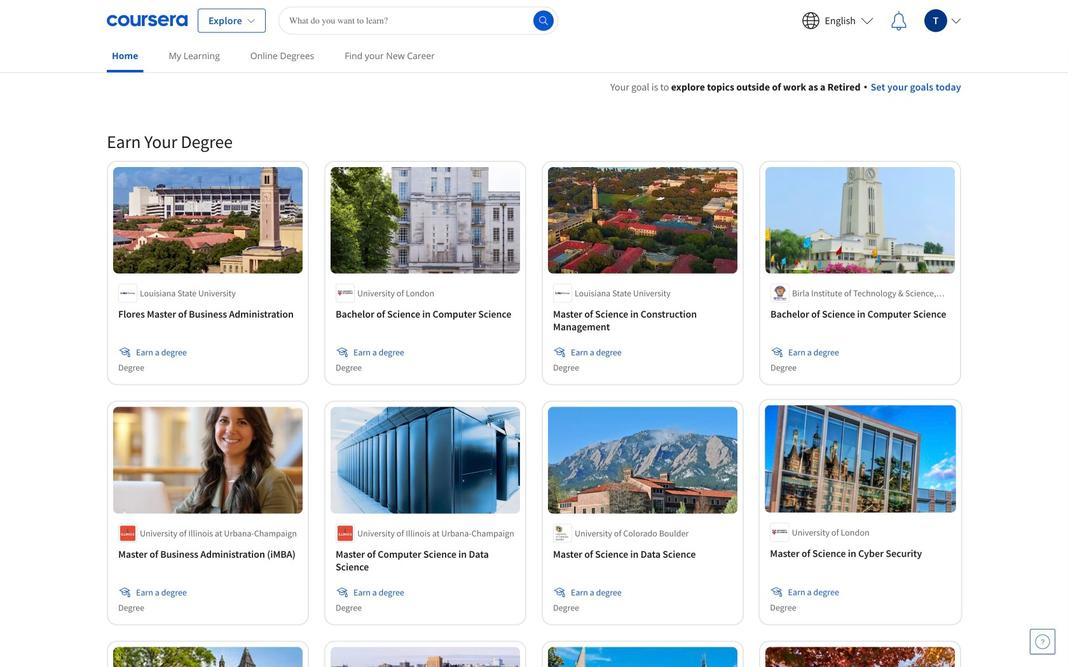 Task type: locate. For each thing, give the bounding box(es) containing it.
main content
[[0, 64, 1069, 668]]

None search field
[[279, 7, 558, 35]]

earn your degree collection element
[[99, 110, 969, 668]]



Task type: describe. For each thing, give the bounding box(es) containing it.
coursera image
[[107, 10, 188, 31]]

help center image
[[1035, 635, 1051, 650]]

What do you want to learn? text field
[[279, 7, 558, 35]]



Task type: vqa. For each thing, say whether or not it's contained in the screenshot.
Reviews
no



